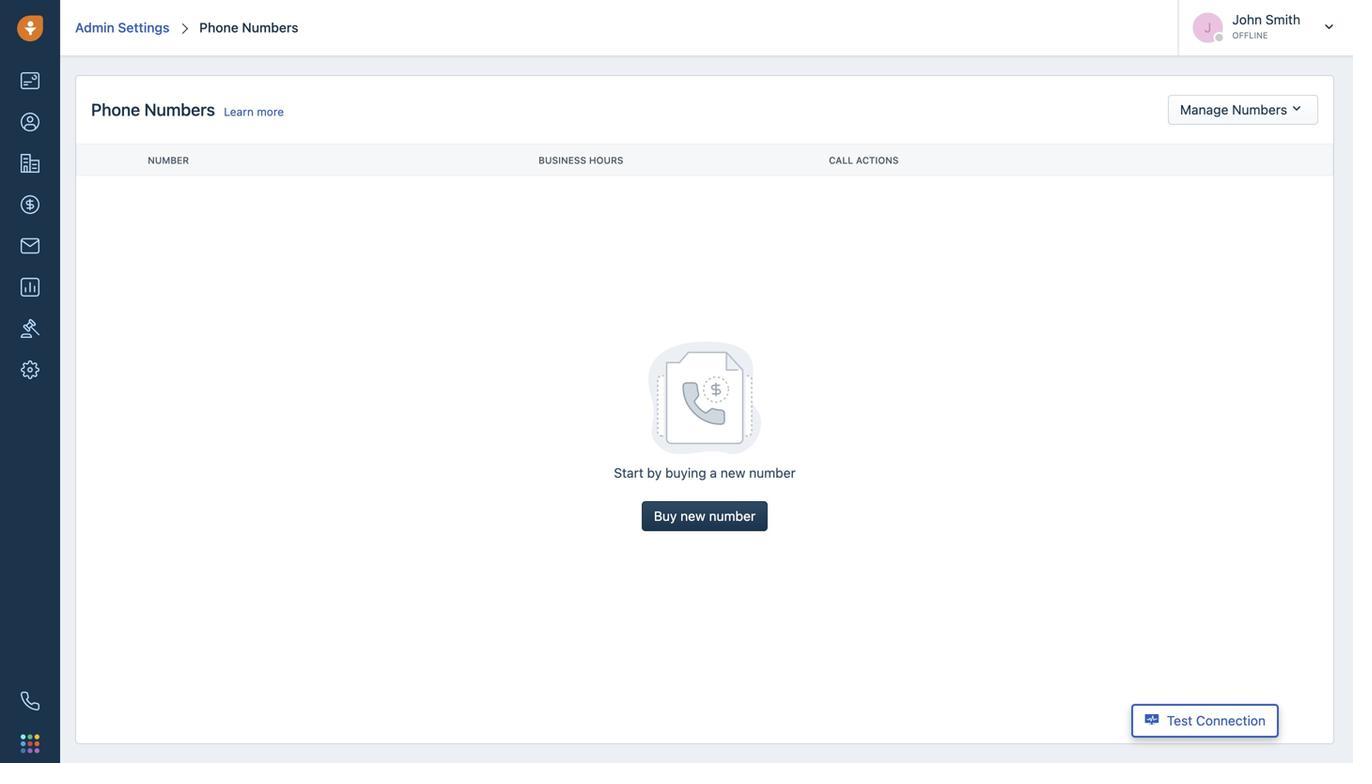 Task type: describe. For each thing, give the bounding box(es) containing it.
admin
[[75, 20, 114, 35]]

call actions
[[829, 155, 899, 166]]

a
[[710, 466, 717, 481]]

offline
[[1232, 31, 1268, 40]]

phone image
[[21, 693, 39, 711]]

0 vertical spatial number
[[749, 466, 796, 481]]

phone numbers
[[199, 20, 298, 35]]

dropdown_arrow image
[[1287, 96, 1306, 124]]

phone numbers link
[[196, 20, 298, 35]]

buying
[[665, 466, 706, 481]]

business
[[539, 155, 586, 166]]

phone element
[[11, 683, 49, 721]]

phone for phone numbers learn more
[[91, 100, 140, 120]]

manage numbers button
[[1168, 95, 1318, 125]]

buy new number button
[[642, 502, 768, 532]]

freshworks switcher image
[[21, 735, 39, 754]]

numbers for phone numbers learn more
[[144, 100, 215, 120]]

start
[[614, 466, 644, 481]]

number
[[148, 155, 189, 166]]

j
[[1204, 20, 1211, 35]]

phone for phone numbers
[[199, 20, 238, 35]]

manage
[[1180, 102, 1229, 117]]



Task type: locate. For each thing, give the bounding box(es) containing it.
phone
[[199, 20, 238, 35], [91, 100, 140, 120]]

call
[[829, 155, 853, 166]]

0 horizontal spatial new
[[681, 509, 705, 524]]

phone down the admin settings
[[91, 100, 140, 120]]

numbers up number
[[144, 100, 215, 120]]

actions
[[856, 155, 899, 166]]

numbers right manage
[[1232, 102, 1287, 117]]

manage numbers
[[1180, 102, 1287, 117]]

settings
[[118, 20, 170, 35]]

new inside button
[[681, 509, 705, 524]]

1 horizontal spatial numbers
[[242, 20, 298, 35]]

new
[[721, 466, 746, 481], [681, 509, 705, 524]]

new right buy
[[681, 509, 705, 524]]

0 horizontal spatial phone
[[91, 100, 140, 120]]

1 horizontal spatial new
[[721, 466, 746, 481]]

numbers for manage numbers
[[1232, 102, 1287, 117]]

properties image
[[21, 319, 39, 338]]

hours
[[589, 155, 623, 166]]

number inside button
[[709, 509, 756, 524]]

john
[[1232, 12, 1262, 27]]

numbers inside button
[[1232, 102, 1287, 117]]

2 horizontal spatial numbers
[[1232, 102, 1287, 117]]

more
[[257, 105, 284, 118]]

1 vertical spatial new
[[681, 509, 705, 524]]

new right a
[[721, 466, 746, 481]]

phone right settings
[[199, 20, 238, 35]]

1 horizontal spatial phone
[[199, 20, 238, 35]]

admin settings link
[[75, 20, 170, 35]]

buy new number
[[654, 509, 756, 524]]

learn
[[224, 105, 254, 118]]

0 vertical spatial phone
[[199, 20, 238, 35]]

smith
[[1266, 12, 1301, 27]]

by
[[647, 466, 662, 481]]

numbers up more
[[242, 20, 298, 35]]

business hours
[[539, 155, 623, 166]]

number
[[749, 466, 796, 481], [709, 509, 756, 524]]

test connection
[[1167, 714, 1266, 729]]

number down a
[[709, 509, 756, 524]]

learn more link
[[224, 105, 284, 118]]

test
[[1167, 714, 1193, 729]]

0 horizontal spatial numbers
[[144, 100, 215, 120]]

1 vertical spatial number
[[709, 509, 756, 524]]

number right a
[[749, 466, 796, 481]]

phone numbers learn more
[[91, 100, 284, 120]]

start by buying a new number image
[[648, 342, 761, 455]]

john smith offline
[[1232, 12, 1301, 40]]

buy
[[654, 509, 677, 524]]

0 vertical spatial new
[[721, 466, 746, 481]]

numbers
[[242, 20, 298, 35], [144, 100, 215, 120], [1232, 102, 1287, 117]]

connection
[[1196, 714, 1266, 729]]

admin settings
[[75, 20, 170, 35]]

start by buying a new number
[[614, 466, 796, 481]]

1 vertical spatial phone
[[91, 100, 140, 120]]

numbers for phone numbers
[[242, 20, 298, 35]]



Task type: vqa. For each thing, say whether or not it's contained in the screenshot.
Numbers related to Manage Numbers
yes



